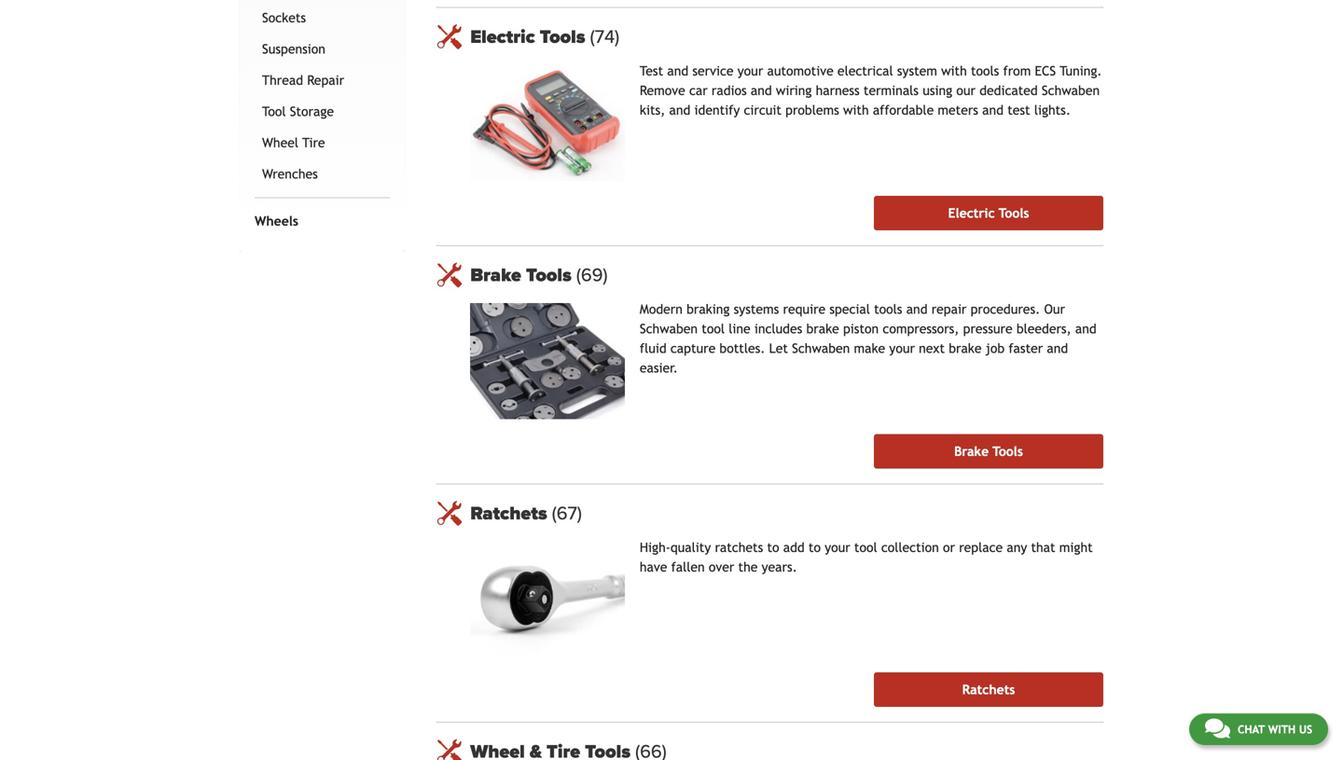 Task type: describe. For each thing, give the bounding box(es) containing it.
tool inside modern braking systems require special tools and repair procedures. our schwaben tool line includes brake piston compressors, pressure bleeders, and fluid capture bottles. let schwaben make your next brake job faster and easier.
[[702, 321, 725, 336]]

thread repair
[[262, 73, 344, 88]]

us
[[1300, 723, 1313, 736]]

from
[[1004, 63, 1031, 78]]

replace
[[959, 540, 1003, 555]]

tools inside test and service your automotive electrical system with tools from ecs tuning. remove car radios and wiring harness terminals using our dedicated schwaben kits, and identify circuit problems with affordable meters and test lights.
[[971, 63, 1000, 78]]

might
[[1060, 540, 1093, 555]]

2 vertical spatial schwaben
[[792, 341, 850, 356]]

let
[[769, 341, 788, 356]]

0 horizontal spatial brake
[[470, 264, 522, 286]]

1 vertical spatial brake
[[955, 444, 989, 459]]

ratchets for bottommost ratchets link
[[963, 682, 1015, 697]]

lights.
[[1035, 103, 1071, 118]]

high-
[[640, 540, 671, 555]]

wiring
[[776, 83, 812, 98]]

kits,
[[640, 103, 666, 118]]

includes
[[755, 321, 803, 336]]

wrenches
[[262, 166, 318, 181]]

thread repair link
[[258, 65, 386, 96]]

fallen
[[671, 560, 705, 575]]

procedures.
[[971, 302, 1041, 317]]

bleeders,
[[1017, 321, 1072, 336]]

your inside test and service your automotive electrical system with tools from ecs tuning. remove car radios and wiring harness terminals using our dedicated schwaben kits, and identify circuit problems with affordable meters and test lights.
[[738, 63, 764, 78]]

1 vertical spatial with
[[844, 103, 869, 118]]

test
[[1008, 103, 1031, 118]]

storage
[[290, 104, 334, 119]]

affordable
[[873, 103, 934, 118]]

suspension link
[[258, 33, 386, 65]]

piston
[[844, 321, 879, 336]]

sockets
[[262, 10, 306, 25]]

over
[[709, 560, 735, 575]]

tool inside high-quality ratchets to add to your tool collection or replace any that might have fallen over the years.
[[855, 540, 878, 555]]

1 vertical spatial brake tools
[[955, 444, 1023, 459]]

job
[[986, 341, 1005, 356]]

wheel tire link
[[258, 127, 386, 158]]

0 vertical spatial brake
[[807, 321, 840, 336]]

next
[[919, 341, 945, 356]]

tool
[[262, 104, 286, 119]]

modern
[[640, 302, 683, 317]]

0 horizontal spatial brake tools
[[470, 264, 577, 286]]

ratchets thumbnail image image
[[470, 542, 625, 658]]

tools subcategories element
[[255, 0, 390, 198]]

ratchets
[[715, 540, 763, 555]]

and up circuit
[[751, 83, 772, 98]]

dedicated
[[980, 83, 1038, 98]]

tools inside modern braking systems require special tools and repair procedures. our schwaben tool line includes brake piston compressors, pressure bleeders, and fluid capture bottles. let schwaben make your next brake job faster and easier.
[[874, 302, 903, 317]]

line
[[729, 321, 751, 336]]

our
[[957, 83, 976, 98]]

0 vertical spatial electric
[[470, 26, 535, 48]]

require
[[783, 302, 826, 317]]

any
[[1007, 540, 1028, 555]]

and down remove
[[670, 103, 691, 118]]

years.
[[762, 560, 798, 575]]

car
[[690, 83, 708, 98]]

special
[[830, 302, 870, 317]]

1 to from the left
[[767, 540, 780, 555]]

and down bleeders,
[[1047, 341, 1069, 356]]

with inside chat with us link
[[1269, 723, 1296, 736]]

and down dedicated
[[983, 103, 1004, 118]]

modern braking systems require special tools and repair procedures. our schwaben tool line includes brake piston compressors, pressure bleeders, and fluid capture bottles. let schwaben make your next brake job faster and easier.
[[640, 302, 1097, 376]]

brake tools thumbnail image image
[[470, 303, 625, 419]]

service
[[693, 63, 734, 78]]

meters
[[938, 103, 979, 118]]

problems
[[786, 103, 840, 118]]

capture
[[671, 341, 716, 356]]

and up remove
[[667, 63, 689, 78]]

suspension
[[262, 41, 326, 56]]

wrenches link
[[258, 158, 386, 190]]

1 horizontal spatial brake
[[949, 341, 982, 356]]

systems
[[734, 302, 779, 317]]

faster
[[1009, 341, 1043, 356]]

have
[[640, 560, 668, 575]]

tire
[[302, 135, 325, 150]]

braking
[[687, 302, 730, 317]]

1 vertical spatial electric tools
[[948, 206, 1030, 221]]

sockets link
[[258, 2, 386, 33]]

tool storage link
[[258, 96, 386, 127]]

electrical
[[838, 63, 894, 78]]

wheel
[[262, 135, 299, 150]]

or
[[943, 540, 955, 555]]

0 vertical spatial with
[[942, 63, 967, 78]]

2 to from the left
[[809, 540, 821, 555]]



Task type: vqa. For each thing, say whether or not it's contained in the screenshot.
top tool
yes



Task type: locate. For each thing, give the bounding box(es) containing it.
1 vertical spatial brake tools link
[[874, 434, 1104, 469]]

tool down braking
[[702, 321, 725, 336]]

bottles.
[[720, 341, 766, 356]]

1 vertical spatial tools
[[874, 302, 903, 317]]

compressors,
[[883, 321, 960, 336]]

your down compressors,
[[890, 341, 915, 356]]

and right bleeders,
[[1076, 321, 1097, 336]]

test
[[640, 63, 664, 78]]

easier.
[[640, 361, 678, 376]]

1 vertical spatial electric
[[948, 206, 995, 221]]

2 horizontal spatial your
[[890, 341, 915, 356]]

schwaben down tuning.
[[1042, 83, 1100, 98]]

schwaben right 'let'
[[792, 341, 850, 356]]

wheels
[[255, 214, 299, 228]]

electric tools thumbnail image image
[[470, 65, 625, 181]]

make
[[854, 341, 886, 356]]

1 horizontal spatial with
[[942, 63, 967, 78]]

with left us
[[1269, 723, 1296, 736]]

0 horizontal spatial electric tools
[[470, 26, 590, 48]]

1 horizontal spatial brake tools
[[955, 444, 1023, 459]]

wheel tire
[[262, 135, 325, 150]]

that
[[1032, 540, 1056, 555]]

test and service your automotive electrical system with tools from ecs tuning. remove car radios and wiring harness terminals using our dedicated schwaben kits, and identify circuit problems with affordable meters and test lights.
[[640, 63, 1102, 118]]

repair
[[307, 73, 344, 88]]

0 horizontal spatial tool
[[702, 321, 725, 336]]

schwaben down modern
[[640, 321, 698, 336]]

your inside modern braking systems require special tools and repair procedures. our schwaben tool line includes brake piston compressors, pressure bleeders, and fluid capture bottles. let schwaben make your next brake job faster and easier.
[[890, 341, 915, 356]]

schwaben inside test and service your automotive electrical system with tools from ecs tuning. remove car radios and wiring harness terminals using our dedicated schwaben kits, and identify circuit problems with affordable meters and test lights.
[[1042, 83, 1100, 98]]

1 vertical spatial brake
[[949, 341, 982, 356]]

to right 'add'
[[809, 540, 821, 555]]

0 horizontal spatial to
[[767, 540, 780, 555]]

0 vertical spatial brake
[[470, 264, 522, 286]]

schwaben
[[1042, 83, 1100, 98], [640, 321, 698, 336], [792, 341, 850, 356]]

1 horizontal spatial tool
[[855, 540, 878, 555]]

1 horizontal spatial tools
[[971, 63, 1000, 78]]

0 horizontal spatial tools
[[874, 302, 903, 317]]

0 horizontal spatial electric
[[470, 26, 535, 48]]

2 horizontal spatial with
[[1269, 723, 1296, 736]]

chat with us link
[[1190, 714, 1329, 746]]

0 vertical spatial electric tools link
[[470, 26, 1104, 48]]

1 horizontal spatial to
[[809, 540, 821, 555]]

2 vertical spatial your
[[825, 540, 851, 555]]

to
[[767, 540, 780, 555], [809, 540, 821, 555]]

0 vertical spatial ratchets link
[[470, 502, 1104, 525]]

0 horizontal spatial brake
[[807, 321, 840, 336]]

with up the our on the right of page
[[942, 63, 967, 78]]

tool storage
[[262, 104, 334, 119]]

chat with us
[[1238, 723, 1313, 736]]

ratchets link
[[470, 502, 1104, 525], [874, 673, 1104, 707]]

with down harness
[[844, 103, 869, 118]]

our
[[1045, 302, 1066, 317]]

circuit
[[744, 103, 782, 118]]

harness
[[816, 83, 860, 98]]

your right 'add'
[[825, 540, 851, 555]]

0 vertical spatial electric tools
[[470, 26, 590, 48]]

automotive
[[767, 63, 834, 78]]

0 vertical spatial your
[[738, 63, 764, 78]]

fluid
[[640, 341, 667, 356]]

0 vertical spatial tools
[[971, 63, 1000, 78]]

the
[[739, 560, 758, 575]]

1 vertical spatial electric tools link
[[874, 196, 1104, 230]]

tools up piston
[[874, 302, 903, 317]]

brake tools
[[470, 264, 577, 286], [955, 444, 1023, 459]]

tuning.
[[1060, 63, 1102, 78]]

ratchets for the topmost ratchets link
[[470, 502, 552, 525]]

1 horizontal spatial your
[[825, 540, 851, 555]]

system
[[898, 63, 938, 78]]

0 vertical spatial brake tools link
[[470, 264, 1104, 286]]

wheels link
[[251, 206, 386, 237]]

using
[[923, 83, 953, 98]]

1 horizontal spatial electric
[[948, 206, 995, 221]]

and
[[667, 63, 689, 78], [751, 83, 772, 98], [670, 103, 691, 118], [983, 103, 1004, 118], [907, 302, 928, 317], [1076, 321, 1097, 336], [1047, 341, 1069, 356]]

1 horizontal spatial schwaben
[[792, 341, 850, 356]]

tool left collection
[[855, 540, 878, 555]]

0 vertical spatial brake tools
[[470, 264, 577, 286]]

add
[[784, 540, 805, 555]]

your
[[738, 63, 764, 78], [890, 341, 915, 356], [825, 540, 851, 555]]

0 vertical spatial ratchets
[[470, 502, 552, 525]]

high-quality ratchets to add to your tool collection or replace any that might have fallen over the years.
[[640, 540, 1093, 575]]

terminals
[[864, 83, 919, 98]]

1 vertical spatial schwaben
[[640, 321, 698, 336]]

brake left job
[[949, 341, 982, 356]]

1 horizontal spatial ratchets
[[963, 682, 1015, 697]]

to up years.
[[767, 540, 780, 555]]

0 horizontal spatial your
[[738, 63, 764, 78]]

quality
[[671, 540, 711, 555]]

brake
[[470, 264, 522, 286], [955, 444, 989, 459]]

electric tools link
[[470, 26, 1104, 48], [874, 196, 1104, 230]]

radios
[[712, 83, 747, 98]]

tool
[[702, 321, 725, 336], [855, 540, 878, 555]]

0 horizontal spatial ratchets
[[470, 502, 552, 525]]

repair
[[932, 302, 967, 317]]

1 vertical spatial your
[[890, 341, 915, 356]]

pressure
[[964, 321, 1013, 336]]

tools
[[540, 26, 586, 48], [999, 206, 1030, 221], [526, 264, 572, 286], [993, 444, 1023, 459]]

1 horizontal spatial electric tools
[[948, 206, 1030, 221]]

tools
[[971, 63, 1000, 78], [874, 302, 903, 317]]

brake
[[807, 321, 840, 336], [949, 341, 982, 356]]

remove
[[640, 83, 686, 98]]

0 horizontal spatial with
[[844, 103, 869, 118]]

identify
[[695, 103, 740, 118]]

ecs
[[1035, 63, 1056, 78]]

brake down require
[[807, 321, 840, 336]]

thread
[[262, 73, 303, 88]]

your inside high-quality ratchets to add to your tool collection or replace any that might have fallen over the years.
[[825, 540, 851, 555]]

and up compressors,
[[907, 302, 928, 317]]

ratchets
[[470, 502, 552, 525], [963, 682, 1015, 697]]

electric
[[470, 26, 535, 48], [948, 206, 995, 221]]

0 horizontal spatial schwaben
[[640, 321, 698, 336]]

0 vertical spatial schwaben
[[1042, 83, 1100, 98]]

2 horizontal spatial schwaben
[[1042, 83, 1100, 98]]

comments image
[[1205, 718, 1231, 740]]

your up radios
[[738, 63, 764, 78]]

1 vertical spatial ratchets link
[[874, 673, 1104, 707]]

chat
[[1238, 723, 1265, 736]]

electric tools
[[470, 26, 590, 48], [948, 206, 1030, 221]]

0 vertical spatial tool
[[702, 321, 725, 336]]

2 vertical spatial with
[[1269, 723, 1296, 736]]

1 vertical spatial ratchets
[[963, 682, 1015, 697]]

1 vertical spatial tool
[[855, 540, 878, 555]]

with
[[942, 63, 967, 78], [844, 103, 869, 118], [1269, 723, 1296, 736]]

tools up the our on the right of page
[[971, 63, 1000, 78]]

collection
[[882, 540, 939, 555]]

1 horizontal spatial brake
[[955, 444, 989, 459]]



